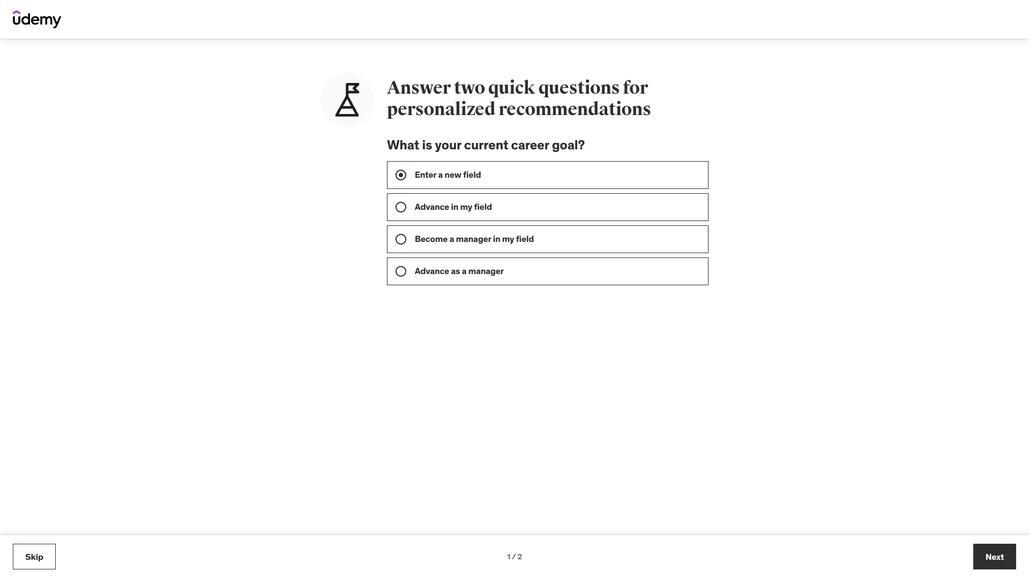 Task type: describe. For each thing, give the bounding box(es) containing it.
1 vertical spatial in
[[493, 234, 500, 245]]

for
[[623, 77, 648, 99]]

recommendations
[[499, 98, 651, 120]]

goal?
[[552, 137, 585, 153]]

a for become
[[450, 234, 454, 245]]

1 vertical spatial manager
[[468, 266, 504, 277]]

1
[[507, 552, 511, 562]]

become a manager in my field
[[415, 234, 534, 245]]

next button
[[974, 545, 1016, 570]]

is
[[422, 137, 432, 153]]

next
[[986, 552, 1004, 563]]

career
[[511, 137, 549, 153]]

a for enter
[[438, 169, 443, 180]]

advance for advance as a manager
[[415, 266, 449, 277]]

become
[[415, 234, 448, 245]]

2
[[518, 552, 522, 562]]

udemy image
[[13, 10, 62, 28]]

field for advance in my field
[[474, 201, 492, 212]]

2 vertical spatial field
[[516, 234, 534, 245]]

answer
[[387, 77, 451, 99]]

two
[[454, 77, 485, 99]]



Task type: vqa. For each thing, say whether or not it's contained in the screenshot.
Beginners
no



Task type: locate. For each thing, give the bounding box(es) containing it.
your
[[435, 137, 461, 153]]

1 vertical spatial a
[[450, 234, 454, 245]]

manager up advance as a manager
[[456, 234, 491, 245]]

a right become
[[450, 234, 454, 245]]

0 horizontal spatial in
[[451, 201, 458, 212]]

quick
[[488, 77, 535, 99]]

a right as
[[462, 266, 467, 277]]

0 vertical spatial advance
[[415, 201, 449, 212]]

personalized
[[387, 98, 496, 120]]

1 horizontal spatial in
[[493, 234, 500, 245]]

1 vertical spatial advance
[[415, 266, 449, 277]]

skip link
[[13, 545, 56, 570]]

advance left as
[[415, 266, 449, 277]]

skip
[[25, 552, 43, 563]]

advance up become
[[415, 201, 449, 212]]

new
[[445, 169, 461, 180]]

what is your current career goal?
[[387, 137, 585, 153]]

manager
[[456, 234, 491, 245], [468, 266, 504, 277]]

0 vertical spatial my
[[460, 201, 472, 212]]

answer two quick questions for personalized recommendations
[[387, 77, 651, 120]]

in
[[451, 201, 458, 212], [493, 234, 500, 245]]

advance in my field
[[415, 201, 492, 212]]

advance
[[415, 201, 449, 212], [415, 266, 449, 277]]

0 vertical spatial field
[[463, 169, 481, 180]]

what
[[387, 137, 419, 153]]

/
[[512, 552, 516, 562]]

1 horizontal spatial a
[[450, 234, 454, 245]]

advance for advance in my field
[[415, 201, 449, 212]]

0 vertical spatial in
[[451, 201, 458, 212]]

enter
[[415, 169, 436, 180]]

0 vertical spatial a
[[438, 169, 443, 180]]

1 vertical spatial my
[[502, 234, 514, 245]]

a
[[438, 169, 443, 180], [450, 234, 454, 245], [462, 266, 467, 277]]

field
[[463, 169, 481, 180], [474, 201, 492, 212], [516, 234, 534, 245]]

questions
[[538, 77, 620, 99]]

0 horizontal spatial a
[[438, 169, 443, 180]]

advance as a manager
[[415, 266, 504, 277]]

1 advance from the top
[[415, 201, 449, 212]]

2 advance from the top
[[415, 266, 449, 277]]

as
[[451, 266, 460, 277]]

current
[[464, 137, 508, 153]]

2 horizontal spatial a
[[462, 266, 467, 277]]

0 vertical spatial manager
[[456, 234, 491, 245]]

field for enter a new field
[[463, 169, 481, 180]]

in down new
[[451, 201, 458, 212]]

2 vertical spatial a
[[462, 266, 467, 277]]

in up advance as a manager
[[493, 234, 500, 245]]

manager right as
[[468, 266, 504, 277]]

enter a new field
[[415, 169, 481, 180]]

a left new
[[438, 169, 443, 180]]

1 vertical spatial field
[[474, 201, 492, 212]]

1 / 2
[[507, 552, 522, 562]]

0 horizontal spatial my
[[460, 201, 472, 212]]

my
[[460, 201, 472, 212], [502, 234, 514, 245]]

1 horizontal spatial my
[[502, 234, 514, 245]]



